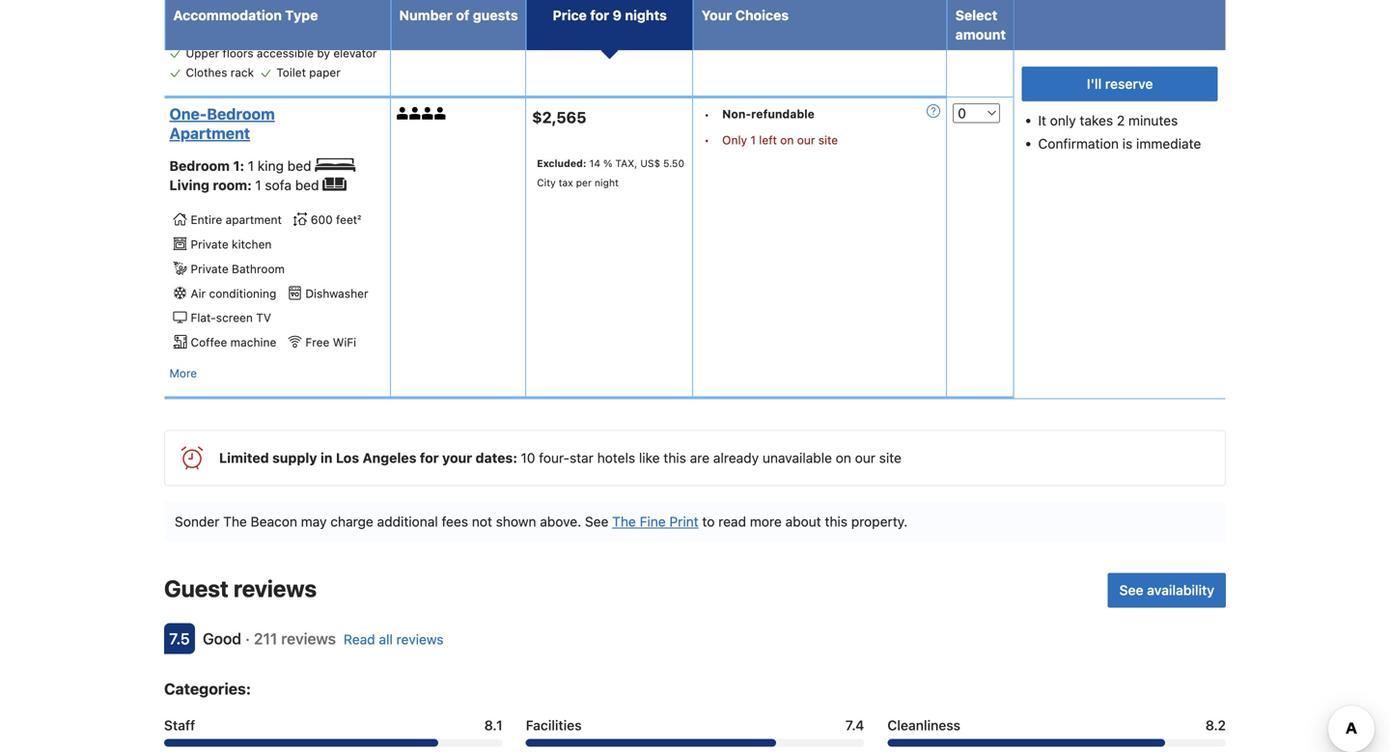 Task type: vqa. For each thing, say whether or not it's contained in the screenshot.
the Clothes
yes



Task type: locate. For each thing, give the bounding box(es) containing it.
occupancy image
[[397, 107, 410, 120], [410, 107, 422, 120]]

1 king bed
[[248, 158, 315, 174]]

1 vertical spatial for
[[420, 450, 439, 466]]

•
[[704, 108, 710, 121], [704, 133, 710, 147]]

1 horizontal spatial this
[[825, 514, 848, 530]]

flat-screen tv
[[191, 311, 271, 325]]

2 vertical spatial 1
[[255, 177, 261, 193]]

1 vertical spatial our
[[855, 450, 876, 466]]

0 horizontal spatial this
[[664, 450, 687, 466]]

0 horizontal spatial for
[[420, 450, 439, 466]]

private up air
[[191, 262, 229, 276]]

1 left king
[[248, 158, 254, 174]]

14 % tax, us$ 5.50 city tax per night
[[537, 157, 685, 188]]

see availability
[[1120, 583, 1215, 598]]

confirmation
[[1039, 136, 1119, 152]]

1 private from the top
[[191, 238, 229, 251]]

2 horizontal spatial 1
[[751, 133, 756, 147]]

see inside button
[[1120, 583, 1144, 598]]

1 vertical spatial see
[[1120, 583, 1144, 598]]

2 private from the top
[[191, 262, 229, 276]]

on right unavailable
[[836, 450, 852, 466]]

read
[[344, 632, 375, 648]]

review categories element
[[164, 678, 251, 701]]

number of guests
[[399, 7, 518, 23]]

2 the from the left
[[613, 514, 636, 530]]

in
[[321, 450, 333, 466]]

on
[[781, 133, 794, 147], [836, 450, 852, 466]]

the left "fine"
[[613, 514, 636, 530]]

not
[[472, 514, 492, 530]]

1 vertical spatial site
[[880, 450, 902, 466]]

1 • from the top
[[704, 108, 710, 121]]

your choices
[[702, 7, 789, 23]]

bathroom
[[232, 262, 285, 276]]

1 horizontal spatial the
[[613, 514, 636, 530]]

hotels
[[598, 450, 636, 466]]

categories:
[[164, 680, 251, 698]]

i'll reserve button
[[1023, 67, 1219, 101]]

on right left
[[781, 133, 794, 147]]

1 vertical spatial private
[[191, 262, 229, 276]]

kitchen
[[232, 238, 272, 251]]

bed up 1 sofa bed
[[288, 158, 311, 174]]

site up 'property.'
[[880, 450, 902, 466]]

toilet paper
[[277, 66, 341, 79]]

for
[[591, 7, 610, 23], [420, 450, 439, 466]]

conditioning
[[209, 287, 277, 300]]

clothes
[[186, 66, 227, 79]]

your
[[702, 7, 732, 23]]

private kitchen
[[191, 238, 272, 251]]

1 horizontal spatial see
[[1120, 583, 1144, 598]]

0 horizontal spatial site
[[819, 133, 839, 147]]

see
[[585, 514, 609, 530], [1120, 583, 1144, 598]]

see availability button
[[1109, 573, 1227, 608]]

1 horizontal spatial 1
[[255, 177, 261, 193]]

1 vertical spatial bed
[[295, 177, 319, 193]]

bed left couch icon at the left of the page
[[295, 177, 319, 193]]

type
[[285, 7, 318, 23]]

2 occupancy image from the left
[[435, 107, 447, 120]]

0 vertical spatial site
[[819, 133, 839, 147]]

are
[[690, 450, 710, 466]]

entire
[[191, 213, 222, 227]]

sonder
[[175, 514, 220, 530]]

guest
[[164, 575, 229, 602]]

this right about
[[825, 514, 848, 530]]

see right 'above.'
[[585, 514, 609, 530]]

excluded:
[[537, 157, 587, 169]]

0 horizontal spatial the
[[223, 514, 247, 530]]

• left non-
[[704, 108, 710, 121]]

0 horizontal spatial see
[[585, 514, 609, 530]]

9
[[613, 7, 622, 23]]

1 horizontal spatial on
[[836, 450, 852, 466]]

wardrobe or closet
[[186, 8, 289, 21]]

upper floors accessible by elevator
[[186, 47, 377, 60]]

private bathroom
[[191, 262, 285, 276]]

one-bedroom apartment link
[[170, 105, 380, 143]]

machine
[[231, 336, 277, 349]]

facilities
[[526, 718, 582, 734]]

2 • from the top
[[704, 133, 710, 147]]

0 horizontal spatial 1
[[248, 158, 254, 174]]

0 vertical spatial for
[[591, 7, 610, 23]]

private for private bathroom
[[191, 262, 229, 276]]

couch image
[[323, 178, 346, 191]]

0 vertical spatial see
[[585, 514, 609, 530]]

0 vertical spatial bed
[[288, 158, 311, 174]]

guest reviews element
[[164, 573, 1101, 604]]

1 vertical spatial 1
[[248, 158, 254, 174]]

one-
[[170, 105, 207, 123]]

0 horizontal spatial our
[[798, 133, 816, 147]]

tax
[[559, 177, 573, 188]]

reviews right all
[[397, 632, 444, 648]]

site
[[819, 133, 839, 147], [880, 450, 902, 466]]

1 vertical spatial this
[[825, 514, 848, 530]]

upper
[[186, 47, 219, 60]]

staff
[[164, 718, 195, 734]]

private
[[191, 238, 229, 251], [191, 262, 229, 276]]

star
[[570, 450, 594, 466]]

1 horizontal spatial site
[[880, 450, 902, 466]]

select amount
[[956, 7, 1007, 43]]

good
[[203, 630, 242, 648]]

it
[[1039, 113, 1047, 128]]

8.1
[[485, 718, 503, 734]]

2 occupancy image from the left
[[410, 107, 422, 120]]

bed for sofa
[[295, 177, 319, 193]]

1 left sofa
[[255, 177, 261, 193]]

for left the your
[[420, 450, 439, 466]]

our
[[798, 133, 816, 147], [855, 450, 876, 466]]

our down 'refundable'
[[798, 133, 816, 147]]

dishwasher
[[306, 287, 369, 300]]

cleanliness
[[888, 718, 961, 734]]

guests
[[473, 7, 518, 23]]

• left the only
[[704, 133, 710, 147]]

for left 9
[[591, 7, 610, 23]]

king
[[258, 158, 284, 174]]

rack
[[231, 66, 254, 79]]

0 vertical spatial private
[[191, 238, 229, 251]]

occupancy image
[[422, 107, 435, 120], [435, 107, 447, 120]]

our up 'property.'
[[855, 450, 876, 466]]

living
[[170, 177, 210, 193]]

the right sonder
[[223, 514, 247, 530]]

like
[[639, 450, 660, 466]]

private down the entire
[[191, 238, 229, 251]]

supply
[[272, 450, 317, 466]]

site right left
[[819, 133, 839, 147]]

reviews
[[234, 575, 317, 602], [281, 630, 336, 648], [397, 632, 444, 648]]

reviews up the good · 211 reviews
[[234, 575, 317, 602]]

already
[[714, 450, 759, 466]]

apartment
[[170, 124, 250, 143]]

0 horizontal spatial on
[[781, 133, 794, 147]]

one-bedroom apartment
[[170, 105, 275, 143]]

1 vertical spatial •
[[704, 133, 710, 147]]

amount
[[956, 27, 1007, 43]]

1 left left
[[751, 133, 756, 147]]

0 vertical spatial •
[[704, 108, 710, 121]]

accommodation
[[173, 7, 282, 23]]

the
[[223, 514, 247, 530], [613, 514, 636, 530]]

us$
[[641, 157, 661, 169]]

limited
[[219, 450, 269, 466]]

this left are
[[664, 450, 687, 466]]

see left availability
[[1120, 583, 1144, 598]]



Task type: describe. For each thing, give the bounding box(es) containing it.
entire apartment
[[191, 213, 282, 227]]

left
[[760, 133, 777, 147]]

guest reviews
[[164, 575, 317, 602]]

air conditioning
[[191, 287, 277, 300]]

the fine print link
[[613, 514, 699, 530]]

to
[[703, 514, 715, 530]]

property.
[[852, 514, 908, 530]]

211
[[254, 630, 277, 648]]

apartment
[[226, 213, 282, 227]]

more
[[750, 514, 782, 530]]

• for only 1 left on our site
[[704, 133, 710, 147]]

scored 7.5 element
[[164, 624, 195, 654]]

bedroom
[[207, 105, 275, 123]]

or
[[242, 8, 253, 21]]

1 for 1 sofa bed
[[255, 177, 261, 193]]

closet
[[256, 8, 289, 21]]

14
[[590, 157, 601, 169]]

2
[[1117, 113, 1126, 128]]

by
[[317, 47, 330, 60]]

four-
[[539, 450, 570, 466]]

read all reviews
[[344, 632, 444, 648]]

coffee machine
[[191, 336, 277, 349]]

7.5
[[169, 630, 190, 648]]

rated good element
[[203, 630, 242, 648]]

1 horizontal spatial our
[[855, 450, 876, 466]]

• for non-refundable
[[704, 108, 710, 121]]

1 occupancy image from the left
[[422, 107, 435, 120]]

0 vertical spatial 1
[[751, 133, 756, 147]]

city
[[537, 177, 556, 188]]

sonder the beacon may charge additional fees not shown above. see the fine print to read more about this property.
[[175, 514, 908, 530]]

1 horizontal spatial for
[[591, 7, 610, 23]]

more link
[[170, 364, 197, 383]]

1 sofa bed
[[255, 177, 323, 193]]

availability
[[1148, 583, 1215, 598]]

7.4
[[846, 718, 865, 734]]

facilities 7.4 meter
[[526, 739, 865, 747]]

all
[[379, 632, 393, 648]]

private for private kitchen
[[191, 238, 229, 251]]

more details on meals and payment options image
[[927, 105, 941, 118]]

cleanliness 8.2 meter
[[888, 739, 1227, 747]]

1 occupancy image from the left
[[397, 107, 410, 120]]

600 feet²
[[311, 213, 362, 227]]

only 1 left on our site
[[723, 133, 839, 147]]

refundable
[[752, 107, 815, 121]]

print
[[670, 514, 699, 530]]

accessible
[[257, 47, 314, 60]]

reviews right 211
[[281, 630, 336, 648]]

staff 8.1 meter
[[164, 739, 503, 747]]

your
[[442, 450, 472, 466]]

air
[[191, 287, 206, 300]]

nights
[[625, 7, 667, 23]]

0 vertical spatial this
[[664, 450, 687, 466]]

limited supply in los angeles for your dates: 10 four-star hotels like this are already unavailable on our site
[[219, 450, 902, 466]]

more
[[170, 367, 197, 380]]

is
[[1123, 136, 1133, 152]]

·
[[245, 630, 250, 648]]

1 vertical spatial on
[[836, 450, 852, 466]]

dates:
[[476, 450, 518, 466]]

number
[[399, 7, 453, 23]]

choices
[[736, 7, 789, 23]]

price
[[553, 7, 587, 23]]

5.50
[[664, 157, 685, 169]]

above.
[[540, 514, 582, 530]]

beacon
[[251, 514, 297, 530]]

of
[[456, 7, 470, 23]]

600
[[311, 213, 333, 227]]

coffee
[[191, 336, 227, 349]]

it only takes 2 minutes confirmation is immediate
[[1039, 113, 1202, 152]]

1 the from the left
[[223, 514, 247, 530]]

0 vertical spatial on
[[781, 133, 794, 147]]

wardrobe
[[186, 8, 239, 21]]

unavailable
[[763, 450, 833, 466]]

bedroom 1:
[[170, 158, 248, 174]]

paper
[[309, 66, 341, 79]]

0 vertical spatial our
[[798, 133, 816, 147]]

only
[[1051, 113, 1077, 128]]

sofa
[[265, 177, 292, 193]]

screen
[[216, 311, 253, 325]]

living room:
[[170, 177, 255, 193]]

i'll reserve
[[1087, 76, 1154, 92]]

angeles
[[363, 450, 417, 466]]

tax,
[[616, 157, 638, 169]]

%
[[604, 157, 613, 169]]

non-
[[723, 107, 752, 121]]

may
[[301, 514, 327, 530]]

free
[[306, 336, 330, 349]]

flat-
[[191, 311, 216, 325]]

read
[[719, 514, 747, 530]]

$2,565
[[532, 109, 587, 127]]

price for 9 nights
[[553, 7, 667, 23]]

fine
[[640, 514, 666, 530]]

10
[[521, 450, 536, 466]]

1 for 1 king bed
[[248, 158, 254, 174]]

minutes
[[1129, 113, 1179, 128]]

per
[[576, 177, 592, 188]]

bed for king
[[288, 158, 311, 174]]

shown
[[496, 514, 537, 530]]



